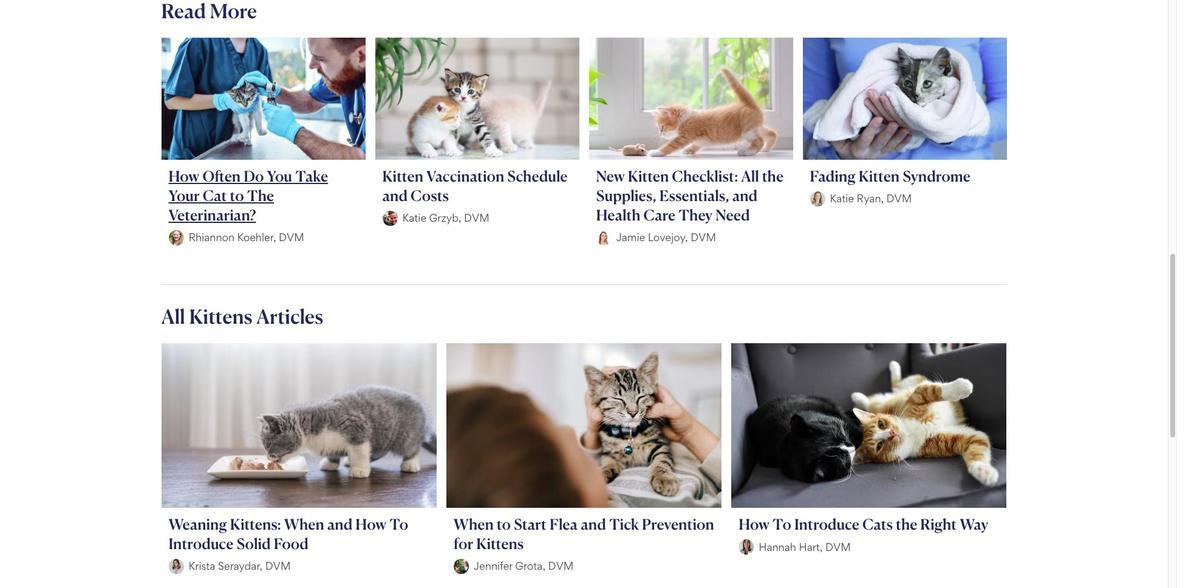 Task type: describe. For each thing, give the bounding box(es) containing it.
tick
[[609, 515, 639, 534]]

koehler,
[[237, 231, 276, 244]]

fading
[[810, 167, 856, 185]]

hart,
[[799, 541, 823, 553]]

dvm for schedule
[[464, 212, 490, 224]]

care
[[644, 206, 676, 224]]

katie ryan, dvm
[[830, 192, 912, 205]]

kittens inside when to start flea and tick prevention for kittens
[[477, 535, 524, 553]]

need
[[716, 206, 750, 224]]

kitten for fading
[[859, 167, 900, 185]]

lovejoy,
[[648, 231, 688, 244]]

food
[[274, 535, 309, 553]]

kittens:
[[230, 515, 281, 534]]

1 horizontal spatial introduce
[[795, 515, 860, 534]]

kitten inside kitten vaccination schedule and costs
[[383, 167, 424, 185]]

do
[[244, 167, 264, 185]]

way
[[960, 515, 989, 534]]

syndrome
[[903, 167, 971, 185]]

they
[[679, 206, 713, 224]]

new kitten checklist: all the supplies, essentials, and health care they need
[[596, 167, 784, 224]]

you
[[267, 167, 292, 185]]

the for all
[[763, 167, 784, 185]]

by image for kitten vaccination schedule and costs
[[383, 211, 398, 226]]

how for how to introduce cats the right way
[[739, 515, 770, 534]]

seraydar,
[[218, 560, 263, 573]]

take
[[295, 167, 328, 185]]

right
[[921, 515, 957, 534]]

krista
[[189, 560, 215, 573]]

new
[[596, 167, 625, 185]]

to inside how often do you take your cat to the veterinarian?
[[230, 186, 244, 205]]

how to introduce cats the right way
[[739, 515, 989, 534]]

all kittens articles
[[161, 304, 323, 329]]

and inside new kitten checklist: all the supplies, essentials, and health care they need
[[733, 186, 758, 205]]

by image for weaning kittens: when and how to introduce solid food
[[169, 559, 184, 574]]

by image for fading kitten syndrome
[[810, 191, 826, 206]]

2 to from the left
[[773, 515, 792, 534]]

flea
[[550, 515, 578, 534]]

how inside weaning kittens: when and how to introduce solid food
[[356, 515, 387, 534]]

dvm for when
[[265, 560, 291, 573]]

and inside weaning kittens: when and how to introduce solid food
[[327, 515, 353, 534]]

rhiannon
[[189, 231, 235, 244]]

cat
[[203, 186, 227, 205]]

for
[[454, 535, 474, 553]]

by image for how to introduce cats the right way
[[739, 540, 754, 555]]

essentials,
[[660, 186, 730, 205]]

dvm for start
[[548, 560, 574, 573]]

when inside when to start flea and tick prevention for kittens
[[454, 515, 494, 534]]

fading kitten syndrome
[[810, 167, 971, 185]]



Task type: locate. For each thing, give the bounding box(es) containing it.
to
[[230, 186, 244, 205], [497, 515, 511, 534]]

katie for fading
[[830, 192, 855, 205]]

by image down the for
[[454, 559, 469, 574]]

costs
[[411, 186, 449, 205]]

jennifer
[[474, 560, 513, 573]]

cats
[[863, 515, 893, 534]]

by image left rhiannon
[[169, 230, 184, 245]]

1 horizontal spatial all
[[742, 167, 760, 185]]

and inside kitten vaccination schedule and costs
[[383, 186, 408, 205]]

1 vertical spatial all
[[161, 304, 185, 329]]

and inside when to start flea and tick prevention for kittens
[[581, 515, 606, 534]]

the left fading
[[763, 167, 784, 185]]

veterinarian?
[[169, 206, 256, 224]]

solid
[[237, 535, 271, 553]]

kitten up katie ryan, dvm at the right top
[[859, 167, 900, 185]]

0 vertical spatial introduce
[[795, 515, 860, 534]]

0 horizontal spatial when
[[284, 515, 324, 534]]

1 horizontal spatial how
[[356, 515, 387, 534]]

jamie
[[617, 231, 646, 244]]

introduce inside weaning kittens: when and how to introduce solid food
[[169, 535, 234, 553]]

dvm for introduce
[[826, 541, 851, 553]]

grota,
[[516, 560, 546, 573]]

dvm for syndrome
[[887, 192, 912, 205]]

the
[[247, 186, 274, 205]]

prevention
[[642, 515, 715, 534]]

0 horizontal spatial introduce
[[169, 535, 234, 553]]

to right cat
[[230, 186, 244, 205]]

1 vertical spatial kittens
[[477, 535, 524, 553]]

3 kitten from the left
[[859, 167, 900, 185]]

2 vertical spatial by image
[[739, 540, 754, 555]]

when inside weaning kittens: when and how to introduce solid food
[[284, 515, 324, 534]]

how inside how often do you take your cat to the veterinarian?
[[169, 167, 200, 185]]

introduce down weaning
[[169, 535, 234, 553]]

by image left jamie
[[596, 230, 612, 245]]

0 horizontal spatial the
[[763, 167, 784, 185]]

kitten for new
[[628, 167, 669, 185]]

how often do you take your cat to the veterinarian?
[[169, 167, 328, 224]]

jamie lovejoy, dvm
[[617, 231, 716, 244]]

how
[[169, 167, 200, 185], [356, 515, 387, 534], [739, 515, 770, 534]]

katie for kitten
[[403, 212, 427, 224]]

rhiannon koehler, dvm
[[189, 231, 304, 244]]

2 kitten from the left
[[628, 167, 669, 185]]

dvm down food
[[265, 560, 291, 573]]

to left start
[[497, 515, 511, 534]]

1 to from the left
[[390, 515, 409, 534]]

1 horizontal spatial the
[[896, 515, 918, 534]]

0 vertical spatial kittens
[[189, 304, 252, 329]]

1 horizontal spatial kitten
[[628, 167, 669, 185]]

1 horizontal spatial kittens
[[477, 535, 524, 553]]

1 horizontal spatial by image
[[596, 230, 612, 245]]

when
[[284, 515, 324, 534], [454, 515, 494, 534]]

dvm right grzyb,
[[464, 212, 490, 224]]

0 vertical spatial to
[[230, 186, 244, 205]]

0 vertical spatial by image
[[383, 211, 398, 226]]

by image for new kitten checklist: all the supplies, essentials, and health care they need
[[596, 230, 612, 245]]

kitten
[[383, 167, 424, 185], [628, 167, 669, 185], [859, 167, 900, 185]]

all
[[742, 167, 760, 185], [161, 304, 185, 329]]

weaning kittens: when and how to introduce solid food
[[169, 515, 409, 553]]

dvm right the hart,
[[826, 541, 851, 553]]

1 vertical spatial the
[[896, 515, 918, 534]]

by image left grzyb,
[[383, 211, 398, 226]]

to inside weaning kittens: when and how to introduce solid food
[[390, 515, 409, 534]]

grzyb,
[[429, 212, 462, 224]]

jennifer grota, dvm
[[474, 560, 574, 573]]

kittens
[[189, 304, 252, 329], [477, 535, 524, 553]]

when up food
[[284, 515, 324, 534]]

dvm
[[887, 192, 912, 205], [464, 212, 490, 224], [279, 231, 304, 244], [691, 231, 716, 244], [826, 541, 851, 553], [265, 560, 291, 573], [548, 560, 574, 573]]

to
[[390, 515, 409, 534], [773, 515, 792, 534]]

0 vertical spatial the
[[763, 167, 784, 185]]

1 horizontal spatial when
[[454, 515, 494, 534]]

dvm right grota,
[[548, 560, 574, 573]]

dvm for checklist:
[[691, 231, 716, 244]]

1 vertical spatial to
[[497, 515, 511, 534]]

1 vertical spatial by image
[[596, 230, 612, 245]]

the right 'cats'
[[896, 515, 918, 534]]

by image left krista
[[169, 559, 184, 574]]

vaccination
[[427, 167, 505, 185]]

ryan,
[[857, 192, 884, 205]]

0 horizontal spatial by image
[[383, 211, 398, 226]]

how for how often do you take your cat to the veterinarian?
[[169, 167, 200, 185]]

katie
[[830, 192, 855, 205], [403, 212, 427, 224]]

the for cats
[[896, 515, 918, 534]]

introduce
[[795, 515, 860, 534], [169, 535, 234, 553]]

to inside when to start flea and tick prevention for kittens
[[497, 515, 511, 534]]

1 horizontal spatial to
[[497, 515, 511, 534]]

2 when from the left
[[454, 515, 494, 534]]

kitten vaccination schedule and costs
[[383, 167, 568, 205]]

articles
[[256, 304, 323, 329]]

kitten up "supplies,"
[[628, 167, 669, 185]]

the inside new kitten checklist: all the supplies, essentials, and health care they need
[[763, 167, 784, 185]]

all inside new kitten checklist: all the supplies, essentials, and health care they need
[[742, 167, 760, 185]]

katie down costs
[[403, 212, 427, 224]]

0 horizontal spatial all
[[161, 304, 185, 329]]

kitten up costs
[[383, 167, 424, 185]]

1 vertical spatial katie
[[403, 212, 427, 224]]

hannah hart, dvm
[[759, 541, 851, 553]]

dvm down fading kitten syndrome
[[887, 192, 912, 205]]

1 kitten from the left
[[383, 167, 424, 185]]

krista seraydar, dvm
[[189, 560, 291, 573]]

0 horizontal spatial to
[[390, 515, 409, 534]]

checklist:
[[672, 167, 739, 185]]

by image left hannah
[[739, 540, 754, 555]]

by image for how often do you take your cat to the veterinarian?
[[169, 230, 184, 245]]

katie down fading
[[830, 192, 855, 205]]

the
[[763, 167, 784, 185], [896, 515, 918, 534]]

0 horizontal spatial how
[[169, 167, 200, 185]]

by image
[[383, 211, 398, 226], [596, 230, 612, 245], [739, 540, 754, 555]]

0 horizontal spatial kitten
[[383, 167, 424, 185]]

and
[[383, 186, 408, 205], [733, 186, 758, 205], [327, 515, 353, 534], [581, 515, 606, 534]]

1 when from the left
[[284, 515, 324, 534]]

schedule
[[508, 167, 568, 185]]

kitten inside new kitten checklist: all the supplies, essentials, and health care they need
[[628, 167, 669, 185]]

by image for when to start flea and tick prevention for kittens
[[454, 559, 469, 574]]

0 vertical spatial katie
[[830, 192, 855, 205]]

0 horizontal spatial katie
[[403, 212, 427, 224]]

dvm right koehler,
[[279, 231, 304, 244]]

2 horizontal spatial how
[[739, 515, 770, 534]]

often
[[203, 167, 241, 185]]

1 vertical spatial introduce
[[169, 535, 234, 553]]

health
[[596, 206, 641, 224]]

1 horizontal spatial katie
[[830, 192, 855, 205]]

start
[[514, 515, 547, 534]]

2 horizontal spatial by image
[[739, 540, 754, 555]]

by image
[[810, 191, 826, 206], [169, 230, 184, 245], [169, 559, 184, 574], [454, 559, 469, 574]]

0 horizontal spatial kittens
[[189, 304, 252, 329]]

1 horizontal spatial to
[[773, 515, 792, 534]]

weaning
[[169, 515, 227, 534]]

by image down fading
[[810, 191, 826, 206]]

when up the for
[[454, 515, 494, 534]]

katie grzyb, dvm
[[403, 212, 490, 224]]

0 horizontal spatial to
[[230, 186, 244, 205]]

introduce up the hart,
[[795, 515, 860, 534]]

hannah
[[759, 541, 797, 553]]

0 vertical spatial all
[[742, 167, 760, 185]]

dvm down they
[[691, 231, 716, 244]]

supplies,
[[596, 186, 657, 205]]

your
[[169, 186, 200, 205]]

when to start flea and tick prevention for kittens
[[454, 515, 715, 553]]

dvm for do
[[279, 231, 304, 244]]

2 horizontal spatial kitten
[[859, 167, 900, 185]]



Task type: vqa. For each thing, say whether or not it's contained in the screenshot.
THE THEM
no



